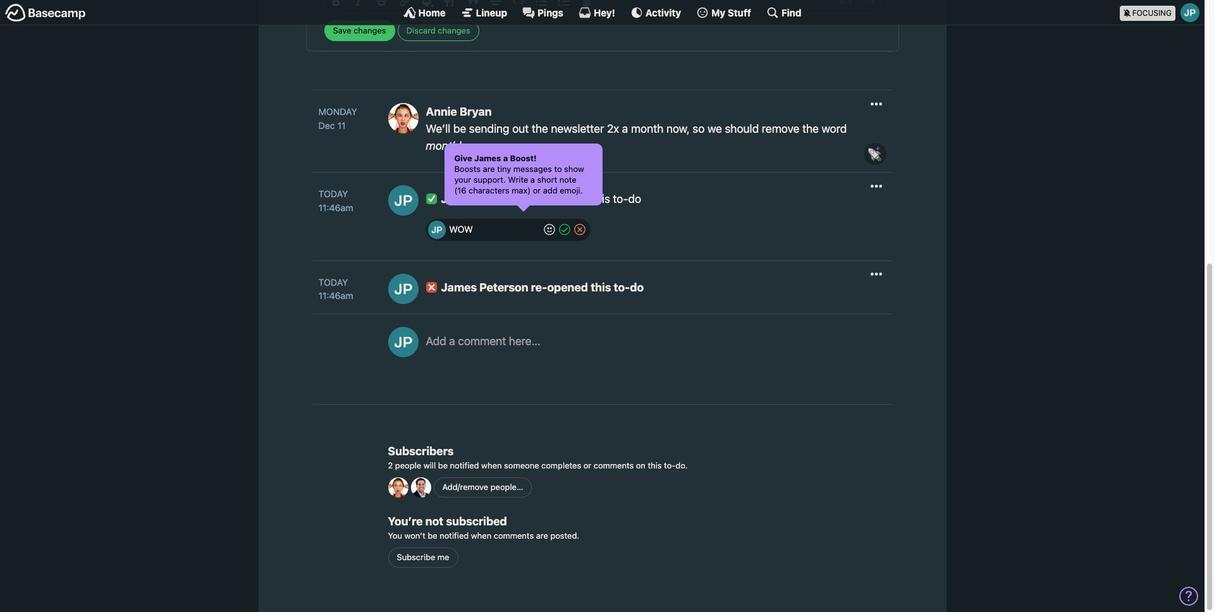 Task type: locate. For each thing, give the bounding box(es) containing it.
11:46am element
[[318, 201, 375, 215], [318, 289, 375, 303]]

1 vertical spatial or
[[584, 461, 592, 471]]

give james a boost! boosts are tiny messages to show your support. write a short note (16 characters max) or add emoji.
[[454, 153, 584, 195]]

to- right emoji.
[[613, 192, 628, 206]]

james peterson image
[[428, 221, 446, 239], [388, 274, 418, 304], [388, 327, 418, 357]]

0 horizontal spatial are
[[483, 164, 495, 174]]

stuff
[[728, 7, 751, 18]]

be
[[453, 122, 466, 135], [438, 461, 448, 471], [428, 531, 437, 541]]

to- right on
[[664, 461, 676, 471]]

be inside you're not subscribed you won't be notified when comments are posted.
[[428, 531, 437, 541]]

1 vertical spatial peterson
[[480, 281, 528, 294]]

2 peterson from the top
[[480, 281, 528, 294]]

the right out
[[532, 122, 548, 135]]

or left add
[[533, 185, 541, 195]]

today element for james peterson re‑opened this to-do
[[318, 276, 348, 289]]

a up tiny
[[503, 153, 508, 163]]

today for james peterson re‑opened this to-do
[[318, 277, 348, 288]]

a right add
[[449, 334, 455, 348]]

subscribers 2 people will be notified when someone completes or comments on this to-do.
[[388, 445, 688, 471]]

james peterson completed this to-do
[[441, 192, 641, 206]]

0 vertical spatial this
[[592, 192, 610, 206]]

a right 2x
[[622, 122, 628, 135]]

2 today 11:46am from the top
[[318, 277, 353, 301]]

we'll
[[426, 122, 451, 135]]

are
[[483, 164, 495, 174], [536, 531, 548, 541]]

1 horizontal spatial the
[[803, 122, 819, 135]]

remove
[[762, 122, 800, 135]]

0 vertical spatial james peterson image
[[1181, 3, 1200, 22]]

11:46am element for james peterson re‑opened this to-do
[[318, 289, 375, 303]]

annie bryan image
[[388, 103, 418, 133]]

None submit
[[324, 20, 395, 41]]

monday
[[318, 106, 357, 117]]

a inside we'll be sending out the newsletter 2x a month now, so we should remove the word monthly.
[[622, 122, 628, 135]]

will
[[424, 461, 436, 471]]

when down subscribed
[[471, 531, 492, 541]]

comments left on
[[594, 461, 634, 471]]

pings
[[538, 7, 563, 18]]

on
[[636, 461, 646, 471]]

be inside we'll be sending out the newsletter 2x a month now, so we should remove the word monthly.
[[453, 122, 466, 135]]

this right on
[[648, 461, 662, 471]]

1 vertical spatial 11:46am
[[318, 290, 353, 301]]

this right 're‑opened'
[[591, 281, 611, 294]]

be down not
[[428, 531, 437, 541]]

notified up me
[[440, 531, 469, 541]]

james inside give james a boost! boosts are tiny messages to show your support. write a short note (16 characters max) or add emoji.
[[474, 153, 501, 163]]

when up add/remove people…
[[481, 461, 502, 471]]

this for re‑opened
[[591, 281, 611, 294]]

are up support.
[[483, 164, 495, 174]]

1 vertical spatial today
[[318, 277, 348, 288]]

Boost James… text field
[[449, 221, 541, 239]]

0 vertical spatial peterson
[[480, 192, 528, 206]]

0 vertical spatial today 11:46am
[[318, 188, 353, 213]]

subscribers
[[388, 445, 454, 458]]

boost!
[[510, 153, 537, 163]]

do
[[628, 192, 641, 206], [630, 281, 644, 294]]

1 today element from the top
[[318, 187, 348, 201]]

be inside "subscribers 2 people will be notified when someone completes or comments on this to-do."
[[438, 461, 448, 471]]

today 11:46am
[[318, 188, 353, 213], [318, 277, 353, 301]]

max)
[[512, 185, 531, 195]]

the left word
[[803, 122, 819, 135]]

1 vertical spatial be
[[438, 461, 448, 471]]

1 11:46am from the top
[[318, 202, 353, 213]]

2 vertical spatial james
[[441, 281, 477, 294]]

2 vertical spatial be
[[428, 531, 437, 541]]

this inside "subscribers 2 people will be notified when someone completes or comments on this to-do."
[[648, 461, 662, 471]]

do for james peterson completed this to-do
[[628, 192, 641, 206]]

monday element
[[318, 105, 357, 119]]

or right completes
[[584, 461, 592, 471]]

1 vertical spatial to-
[[614, 281, 630, 294]]

0 horizontal spatial be
[[428, 531, 437, 541]]

0 vertical spatial be
[[453, 122, 466, 135]]

0 vertical spatial 11:46am
[[318, 202, 353, 213]]

are inside you're not subscribed you won't be notified when comments are posted.
[[536, 531, 548, 541]]

when
[[481, 461, 502, 471], [471, 531, 492, 541]]

monday dec 11
[[318, 106, 357, 131]]

boosts
[[454, 164, 481, 174]]

0 horizontal spatial comments
[[494, 531, 534, 541]]

1 peterson from the top
[[480, 192, 528, 206]]

be right will
[[438, 461, 448, 471]]

the
[[532, 122, 548, 135], [803, 122, 819, 135]]

to- right 're‑opened'
[[614, 281, 630, 294]]

1 vertical spatial are
[[536, 531, 548, 541]]

someone
[[504, 461, 539, 471]]

2 today from the top
[[318, 277, 348, 288]]

now,
[[667, 122, 690, 135]]

1 11:46am element from the top
[[318, 201, 375, 215]]

focusing
[[1133, 8, 1172, 17]]

add/remove people… link
[[434, 477, 532, 498]]

here…
[[509, 334, 540, 348]]

so
[[693, 122, 705, 135]]

1 horizontal spatial james peterson image
[[1181, 3, 1200, 22]]

1 vertical spatial when
[[471, 531, 492, 541]]

comments
[[594, 461, 634, 471], [494, 531, 534, 541]]

add a comment here…
[[426, 334, 540, 348]]

0 vertical spatial 11:46am element
[[318, 201, 375, 215]]

0 vertical spatial or
[[533, 185, 541, 195]]

1 vertical spatial james
[[441, 192, 477, 206]]

or
[[533, 185, 541, 195], [584, 461, 592, 471]]

1 vertical spatial today element
[[318, 276, 348, 289]]

(16 characters
[[454, 185, 510, 195]]

activity link
[[630, 6, 681, 19]]

annie bryan image
[[388, 477, 408, 498]]

comments down subscribed
[[494, 531, 534, 541]]

tiny
[[497, 164, 511, 174]]

peterson down write
[[480, 192, 528, 206]]

2 vertical spatial this
[[648, 461, 662, 471]]

2 the from the left
[[803, 122, 819, 135]]

0 vertical spatial do
[[628, 192, 641, 206]]

subscribe me
[[397, 552, 449, 562]]

0 horizontal spatial the
[[532, 122, 548, 135]]

2 vertical spatial james peterson image
[[388, 327, 418, 357]]

0 vertical spatial james
[[474, 153, 501, 163]]

1 horizontal spatial are
[[536, 531, 548, 541]]

are left posted.
[[536, 531, 548, 541]]

1 vertical spatial 11:46am element
[[318, 289, 375, 303]]

1 horizontal spatial or
[[584, 461, 592, 471]]

0 horizontal spatial james peterson image
[[388, 185, 418, 216]]

1 vertical spatial this
[[591, 281, 611, 294]]

we'll be sending out the newsletter 2x a month now, so we should remove the word monthly.
[[426, 122, 847, 152]]

comment
[[458, 334, 506, 348]]

2 11:46am element from the top
[[318, 289, 375, 303]]

1 today from the top
[[318, 188, 348, 199]]

today element
[[318, 187, 348, 201], [318, 276, 348, 289]]

james down your
[[441, 192, 477, 206]]

this right emoji.
[[592, 192, 610, 206]]

you
[[388, 531, 402, 541]]

2 horizontal spatial be
[[453, 122, 466, 135]]

1 horizontal spatial comments
[[594, 461, 634, 471]]

0 vertical spatial notified
[[450, 461, 479, 471]]

1 vertical spatial notified
[[440, 531, 469, 541]]

today
[[318, 188, 348, 199], [318, 277, 348, 288]]

add/remove people…
[[442, 482, 523, 492]]

this
[[592, 192, 610, 206], [591, 281, 611, 294], [648, 461, 662, 471]]

1 vertical spatial do
[[630, 281, 644, 294]]

11:46am for james peterson completed this to-do
[[318, 202, 353, 213]]

notified
[[450, 461, 479, 471], [440, 531, 469, 541]]

2 vertical spatial to-
[[664, 461, 676, 471]]

2 11:46am from the top
[[318, 290, 353, 301]]

peterson left 're‑opened'
[[480, 281, 528, 294]]

lineup link
[[461, 6, 507, 19]]

1 today 11:46am from the top
[[318, 188, 353, 213]]

peterson
[[480, 192, 528, 206], [480, 281, 528, 294]]

0 vertical spatial today
[[318, 188, 348, 199]]

show
[[564, 164, 584, 174]]

notified up "add/remove"
[[450, 461, 479, 471]]

james up tiny
[[474, 153, 501, 163]]

activity
[[646, 7, 681, 18]]

james
[[474, 153, 501, 163], [441, 192, 477, 206], [441, 281, 477, 294]]

0 vertical spatial are
[[483, 164, 495, 174]]

your
[[454, 174, 471, 185]]

1 vertical spatial today 11:46am
[[318, 277, 353, 301]]

1 vertical spatial comments
[[494, 531, 534, 541]]

0 vertical spatial today element
[[318, 187, 348, 201]]

messages
[[514, 164, 552, 174]]

james peterson re‑opened this to-do
[[441, 281, 644, 294]]

be down 'annie bryan'
[[453, 122, 466, 135]]

james up add
[[441, 281, 477, 294]]

re‑opened
[[531, 281, 588, 294]]

a down messages
[[531, 174, 535, 185]]

alert
[[445, 143, 603, 205]]

To-do description: Add extra details or attach a file text field
[[325, 0, 880, 14]]

0 vertical spatial when
[[481, 461, 502, 471]]

annie bryan
[[426, 105, 492, 118]]

completes
[[541, 461, 581, 471]]

james peterson image
[[1181, 3, 1200, 22], [388, 185, 418, 216]]

alert containing give james a boost!
[[445, 143, 603, 205]]

people
[[395, 461, 421, 471]]

to- for james peterson re‑opened this to-do
[[614, 281, 630, 294]]

a
[[622, 122, 628, 135], [503, 153, 508, 163], [531, 174, 535, 185], [449, 334, 455, 348]]

0 vertical spatial to-
[[613, 192, 628, 206]]

11
[[337, 120, 346, 131]]

0 horizontal spatial or
[[533, 185, 541, 195]]

0 vertical spatial comments
[[594, 461, 634, 471]]

discard changes
[[406, 25, 470, 35]]

2 today element from the top
[[318, 276, 348, 289]]

james peterson image inside focusing popup button
[[1181, 3, 1200, 22]]

1 horizontal spatial be
[[438, 461, 448, 471]]

lineup
[[476, 7, 507, 18]]



Task type: vqa. For each thing, say whether or not it's contained in the screenshot.
the middle 'W.'
no



Task type: describe. For each thing, give the bounding box(es) containing it.
subscribe me button
[[388, 548, 458, 568]]

when inside "subscribers 2 people will be notified when someone completes or comments on this to-do."
[[481, 461, 502, 471]]

me
[[438, 552, 449, 562]]

my
[[712, 7, 726, 18]]

switch accounts image
[[5, 3, 86, 23]]

a inside add a comment here… button
[[449, 334, 455, 348]]

this for completed
[[592, 192, 610, 206]]

newsletter
[[551, 122, 604, 135]]

to
[[554, 164, 562, 174]]

0 vertical spatial james peterson image
[[428, 221, 446, 239]]

sending
[[469, 122, 510, 135]]

dec 11 link
[[318, 119, 375, 132]]

give
[[454, 153, 472, 163]]

discard changes link
[[398, 20, 479, 41]]

add/remove
[[442, 482, 488, 492]]

comments inside "subscribers 2 people will be notified when someone completes or comments on this to-do."
[[594, 461, 634, 471]]

1 vertical spatial james peterson image
[[388, 274, 418, 304]]

add a boost element
[[428, 221, 541, 239]]

you're not subscribed you won't be notified when comments are posted.
[[388, 515, 579, 541]]

subscribe
[[397, 552, 435, 562]]

focusing button
[[1120, 0, 1205, 25]]

notified inside "subscribers 2 people will be notified when someone completes or comments on this to-do."
[[450, 461, 479, 471]]

today 11:46am for james peterson completed this to-do
[[318, 188, 353, 213]]

you're
[[388, 515, 423, 528]]

bryan
[[460, 105, 492, 118]]

1 vertical spatial james peterson image
[[388, 185, 418, 216]]

add a comment here… button
[[426, 327, 880, 384]]

11:46am for james peterson re‑opened this to-do
[[318, 290, 353, 301]]

hey! button
[[579, 6, 615, 19]]

2
[[388, 461, 393, 471]]

comments inside you're not subscribed you won't be notified when comments are posted.
[[494, 531, 534, 541]]

when inside you're not subscribed you won't be notified when comments are posted.
[[471, 531, 492, 541]]

not
[[426, 515, 444, 528]]

today for james peterson completed this to-do
[[318, 188, 348, 199]]

do.
[[676, 461, 688, 471]]

today 11:46am for james peterson re‑opened this to-do
[[318, 277, 353, 301]]

month
[[631, 122, 664, 135]]

out
[[512, 122, 529, 135]]

subscribed
[[446, 515, 507, 528]]

note
[[560, 174, 577, 185]]

support.
[[474, 174, 506, 185]]

dec
[[318, 120, 335, 131]]

should
[[725, 122, 759, 135]]

to- for james peterson completed this to-do
[[613, 192, 628, 206]]

james for james peterson re‑opened this to-do
[[441, 281, 477, 294]]

annie
[[426, 105, 457, 118]]

hey!
[[594, 7, 615, 18]]

home link
[[403, 6, 446, 19]]

main element
[[0, 0, 1205, 25]]

to- inside "subscribers 2 people will be notified when someone completes or comments on this to-do."
[[664, 461, 676, 471]]

people…
[[491, 482, 523, 492]]

or inside "subscribers 2 people will be notified when someone completes or comments on this to-do."
[[584, 461, 592, 471]]

changes
[[438, 25, 470, 35]]

today element for james peterson completed this to-do
[[318, 187, 348, 201]]

emoji.
[[560, 185, 583, 195]]

home
[[418, 7, 446, 18]]

peterson for re‑opened
[[480, 281, 528, 294]]

won't
[[405, 531, 426, 541]]

are inside give james a boost! boosts are tiny messages to show your support. write a short note (16 characters max) or add emoji.
[[483, 164, 495, 174]]

josh fiske image
[[411, 477, 431, 498]]

dec 11 element
[[318, 120, 346, 131]]

monthly.
[[426, 139, 469, 152]]

completed
[[531, 192, 589, 206]]

pings button
[[522, 6, 563, 19]]

1 the from the left
[[532, 122, 548, 135]]

2x
[[607, 122, 619, 135]]

notified inside you're not subscribed you won't be notified when comments are posted.
[[440, 531, 469, 541]]

short
[[537, 174, 557, 185]]

do for james peterson re‑opened this to-do
[[630, 281, 644, 294]]

my stuff
[[712, 7, 751, 18]]

add
[[543, 185, 558, 195]]

or inside give james a boost! boosts are tiny messages to show your support. write a short note (16 characters max) or add emoji.
[[533, 185, 541, 195]]

find
[[782, 7, 802, 18]]

monday link
[[318, 105, 375, 119]]

Submit submit
[[556, 222, 574, 237]]

write
[[508, 174, 528, 185]]

word
[[822, 122, 847, 135]]

11:46am element for james peterson completed this to-do
[[318, 201, 375, 215]]

we
[[708, 122, 722, 135]]

discard
[[406, 25, 436, 35]]

add
[[426, 334, 446, 348]]

james for james peterson completed this to-do
[[441, 192, 477, 206]]

my stuff button
[[696, 6, 751, 19]]

posted.
[[551, 531, 579, 541]]

peterson for completed
[[480, 192, 528, 206]]

find button
[[766, 6, 802, 19]]



